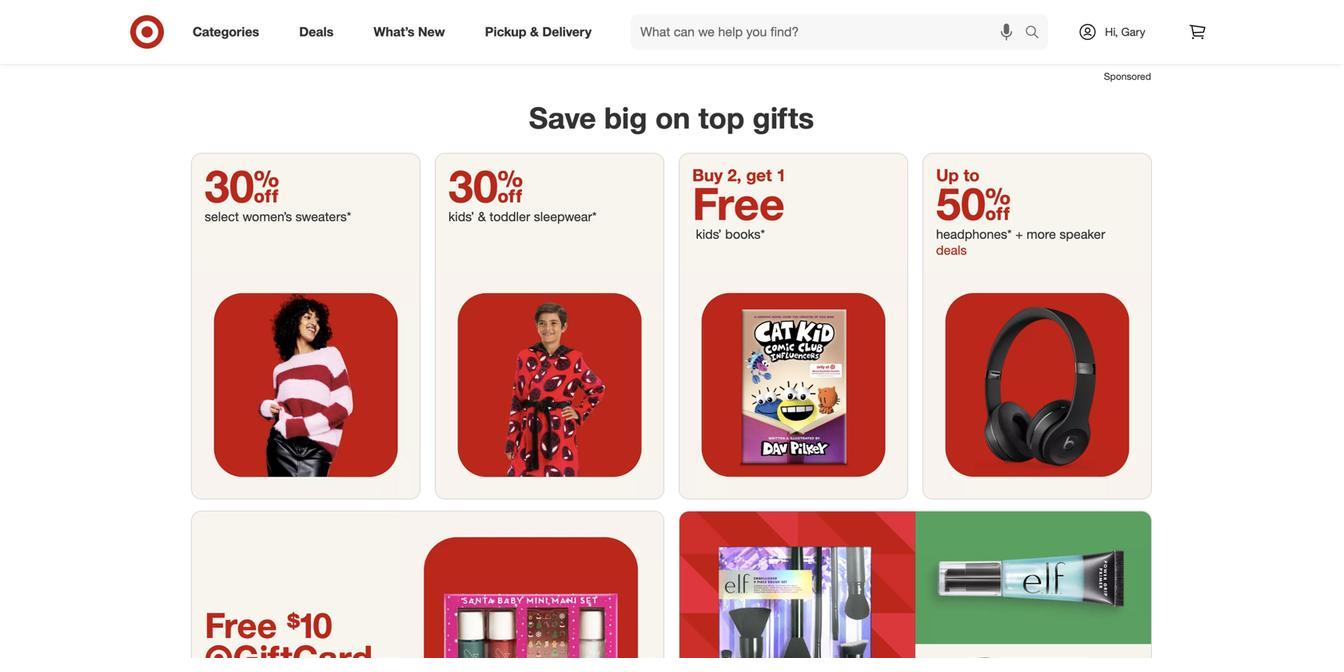 Task type: vqa. For each thing, say whether or not it's contained in the screenshot.
leftmost &
yes



Task type: describe. For each thing, give the bounding box(es) containing it.
50
[[936, 176, 1011, 231]]

deals
[[936, 243, 967, 258]]

deals
[[299, 24, 334, 40]]

save big on top gifts
[[529, 100, 814, 136]]

categories
[[193, 24, 259, 40]]

30 kids' & toddler sleepwear*
[[449, 159, 597, 225]]

free for free
[[692, 176, 785, 231]]

free $10
[[205, 605, 332, 647]]

deals link
[[286, 14, 354, 50]]

up
[[936, 165, 959, 186]]

kids' books*
[[692, 227, 765, 242]]

hi,
[[1105, 25, 1118, 39]]

& inside 30 kids' & toddler sleepwear*
[[478, 209, 486, 225]]

pickup
[[485, 24, 527, 40]]

search button
[[1018, 14, 1056, 53]]

books*
[[725, 227, 765, 242]]

$10
[[287, 605, 332, 647]]

buy 2, get 1
[[692, 165, 786, 186]]

what's new link
[[360, 14, 465, 50]]

get
[[746, 165, 772, 186]]

1
[[777, 165, 786, 186]]

women's
[[243, 209, 292, 225]]

up to
[[936, 165, 980, 186]]

select
[[205, 209, 239, 225]]

30 for 30 kids' & toddler sleepwear*
[[449, 159, 523, 213]]

headphones*
[[936, 227, 1012, 242]]

30 for 30 select women's sweaters*
[[205, 159, 279, 213]]

0 vertical spatial &
[[530, 24, 539, 40]]



Task type: locate. For each thing, give the bounding box(es) containing it.
1 horizontal spatial free
[[692, 176, 785, 231]]

2 30 from the left
[[449, 159, 523, 213]]

What can we help you find? suggestions appear below search field
[[631, 14, 1029, 50]]

toddler
[[490, 209, 530, 225]]

1 vertical spatial kids'
[[696, 227, 722, 242]]

sleepwear*
[[534, 209, 597, 225]]

kids' left books*
[[696, 227, 722, 242]]

free for free $10
[[205, 605, 277, 647]]

1 vertical spatial &
[[478, 209, 486, 225]]

top
[[699, 100, 745, 136]]

categories link
[[179, 14, 279, 50]]

headphones* + more speaker deals
[[936, 227, 1106, 258]]

0 horizontal spatial &
[[478, 209, 486, 225]]

more
[[1027, 227, 1056, 242]]

1 horizontal spatial 30
[[449, 159, 523, 213]]

30 inside the 30 select women's sweaters*
[[205, 159, 279, 213]]

free
[[692, 176, 785, 231], [205, 605, 277, 647]]

save
[[529, 100, 596, 136]]

1 horizontal spatial &
[[530, 24, 539, 40]]

pickup & delivery
[[485, 24, 592, 40]]

1 vertical spatial free
[[205, 605, 277, 647]]

buy
[[692, 165, 723, 186]]

kids'
[[449, 209, 474, 225], [696, 227, 722, 242]]

1 horizontal spatial kids'
[[696, 227, 722, 242]]

sweaters*
[[296, 209, 351, 225]]

&
[[530, 24, 539, 40], [478, 209, 486, 225]]

+
[[1016, 227, 1023, 242]]

big
[[604, 100, 647, 136]]

sponsored
[[1104, 70, 1151, 82]]

speaker
[[1060, 227, 1106, 242]]

kids' left the toddler
[[449, 209, 474, 225]]

advertisement region
[[192, 0, 1151, 70]]

on
[[656, 100, 691, 136]]

0 horizontal spatial kids'
[[449, 209, 474, 225]]

30 select women's sweaters*
[[205, 159, 351, 225]]

gifts
[[753, 100, 814, 136]]

what's
[[374, 24, 415, 40]]

gary
[[1121, 25, 1146, 39]]

0 vertical spatial free
[[692, 176, 785, 231]]

pickup & delivery link
[[472, 14, 612, 50]]

what's new
[[374, 24, 445, 40]]

1 30 from the left
[[205, 159, 279, 213]]

kids' inside 30 kids' & toddler sleepwear*
[[449, 209, 474, 225]]

to
[[964, 165, 980, 186]]

30 inside 30 kids' & toddler sleepwear*
[[449, 159, 523, 213]]

2,
[[728, 165, 742, 186]]

0 horizontal spatial free
[[205, 605, 277, 647]]

hi, gary
[[1105, 25, 1146, 39]]

0 vertical spatial kids'
[[449, 209, 474, 225]]

& right pickup
[[530, 24, 539, 40]]

0 horizontal spatial 30
[[205, 159, 279, 213]]

search
[[1018, 26, 1056, 41]]

new
[[418, 24, 445, 40]]

& left the toddler
[[478, 209, 486, 225]]

30
[[205, 159, 279, 213], [449, 159, 523, 213]]

delivery
[[542, 24, 592, 40]]



